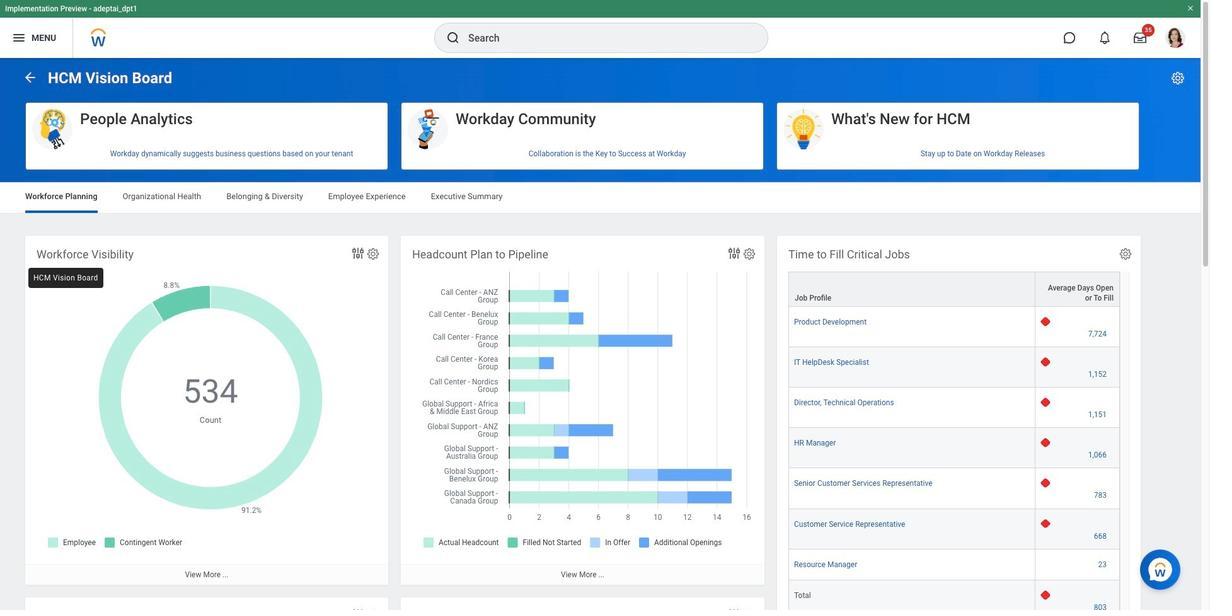 Task type: describe. For each thing, give the bounding box(es) containing it.
4 row from the top
[[789, 388, 1120, 428]]

configure time to fill critical jobs image
[[1119, 247, 1133, 261]]

notifications large image
[[1099, 32, 1111, 44]]

7 row from the top
[[789, 509, 1120, 549]]

justify image
[[11, 30, 26, 45]]

1 row from the top
[[789, 272, 1120, 307]]

3 row from the top
[[789, 347, 1120, 388]]

2 row from the top
[[789, 307, 1120, 347]]

configure workforce visibility image
[[366, 247, 380, 261]]

configure and view chart data image for "configure retirement eligibility by critical job" icon
[[727, 608, 742, 610]]

headcount plan to pipeline element
[[401, 236, 765, 585]]

previous page image
[[23, 70, 38, 85]]

configure turnover by executive group image
[[366, 609, 380, 610]]

Search Workday  search field
[[468, 24, 742, 52]]

5 row from the top
[[789, 428, 1120, 469]]



Task type: vqa. For each thing, say whether or not it's contained in the screenshot.
the left Your
no



Task type: locate. For each thing, give the bounding box(es) containing it.
profile logan mcneil image
[[1166, 28, 1186, 50]]

close environment banner image
[[1187, 4, 1195, 12]]

configure and view chart data image for configure workforce visibility icon
[[350, 246, 366, 261]]

configure and view chart data image inside workforce visibility element
[[350, 246, 366, 261]]

6 row from the top
[[789, 469, 1120, 509]]

time to fill critical jobs element
[[777, 236, 1141, 610]]

search image
[[446, 30, 461, 45]]

total element
[[794, 589, 811, 600]]

inbox large image
[[1134, 32, 1147, 44]]

configure and view chart data image
[[350, 246, 366, 261], [350, 608, 366, 610], [727, 608, 742, 610]]

row
[[789, 272, 1120, 307], [789, 307, 1120, 347], [789, 347, 1120, 388], [789, 388, 1120, 428], [789, 428, 1120, 469], [789, 469, 1120, 509], [789, 509, 1120, 549], [789, 549, 1120, 580], [789, 580, 1120, 610]]

banner
[[0, 0, 1201, 58]]

9 row from the top
[[789, 580, 1120, 610]]

configure retirement eligibility by critical job image
[[743, 609, 756, 610]]

tab list
[[13, 183, 1188, 213]]

8 row from the top
[[789, 549, 1120, 580]]

configure and view chart data image left configure turnover by executive group icon
[[350, 608, 366, 610]]

configure and view chart data image left "configure retirement eligibility by critical job" icon
[[727, 608, 742, 610]]

configure and view chart data image left configure workforce visibility icon
[[350, 246, 366, 261]]

main content
[[0, 58, 1201, 610]]

workforce visibility element
[[25, 236, 388, 585]]

configure and view chart data image for configure turnover by executive group icon
[[350, 608, 366, 610]]

configure this page image
[[1171, 71, 1186, 86]]



